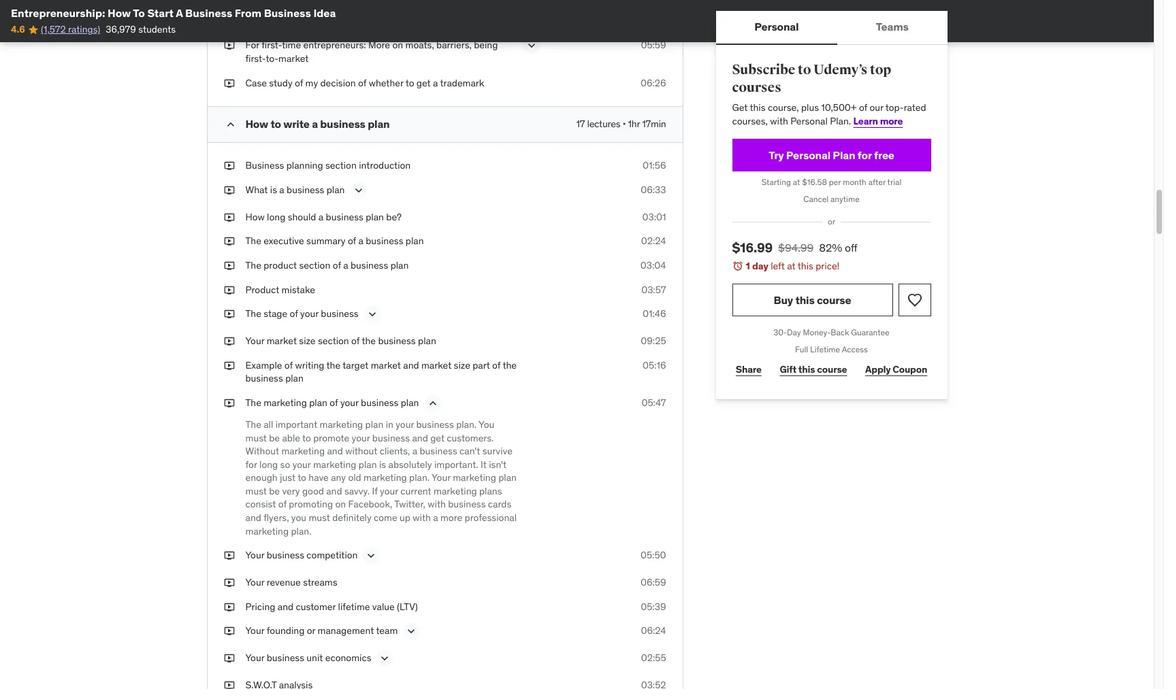 Task type: vqa. For each thing, say whether or not it's contained in the screenshot.


Task type: describe. For each thing, give the bounding box(es) containing it.
2 vertical spatial with
[[413, 512, 431, 524]]

and down promote
[[327, 445, 343, 458]]

idea
[[313, 6, 336, 20]]

your for your business unit economics
[[245, 653, 264, 665]]

of right "part"
[[492, 359, 501, 372]]

2 vertical spatial personal
[[786, 148, 831, 162]]

06:33
[[641, 184, 666, 196]]

in
[[386, 419, 393, 431]]

17
[[576, 118, 585, 130]]

xsmall image for the product section of a business plan
[[224, 259, 235, 273]]

a right summary
[[358, 235, 363, 247]]

marketing down flyers, at the left of page
[[245, 525, 289, 538]]

streams
[[303, 577, 337, 589]]

marketing up promote
[[320, 419, 363, 431]]

start
[[147, 6, 174, 20]]

course for gift this course
[[817, 363, 847, 376]]

your right protect
[[311, 12, 329, 24]]

target
[[343, 359, 369, 372]]

this for get
[[750, 102, 766, 114]]

market down stage
[[267, 335, 297, 347]]

(1,572
[[41, 23, 66, 36]]

how for how to write a business plan
[[245, 117, 268, 131]]

2 be from the top
[[269, 485, 280, 498]]

your for your market size section of the business plan
[[245, 335, 264, 347]]

the for the all important marketing plan in your business plan. you must be able to promote your business and get customers. without marketing and without clients, a business can't survive for long so your marketing plan is absolutely important. it isn't enough just to have any old marketing plan. your marketing plan must be very good and savvy. if your current marketing plans consist of promoting on facebook, twitter, with business cards and flyers, you must definitely come up with a more professional marketing plan.
[[245, 419, 261, 431]]

flyers,
[[264, 512, 289, 524]]

write
[[283, 117, 310, 131]]

buy this course
[[774, 293, 851, 307]]

0 horizontal spatial size
[[299, 335, 316, 347]]

a left moat
[[421, 12, 426, 24]]

marketing up if
[[364, 472, 407, 484]]

be?
[[386, 211, 402, 223]]

come
[[374, 512, 397, 524]]

your founding or management team
[[245, 625, 398, 638]]

entrepreneurship:
[[11, 6, 105, 20]]

xsmall image for how long should a business plan be?
[[224, 211, 235, 224]]

0 vertical spatial get
[[417, 77, 431, 89]]

on inside the all important marketing plan in your business plan. you must be able to promote your business and get customers. without marketing and without clients, a business can't survive for long so your marketing plan is absolutely important. it isn't enough just to have any old marketing plan. your marketing plan must be very good and savvy. if your current marketing plans consist of promoting on facebook, twitter, with business cards and flyers, you must definitely come up with a more professional marketing plan.
[[335, 499, 346, 511]]

3 xsmall image from the top
[[224, 284, 235, 297]]

summary
[[306, 235, 346, 247]]

1 horizontal spatial the
[[362, 335, 376, 347]]

36,979 students
[[106, 23, 176, 36]]

1 vertical spatial plan.
[[409, 472, 430, 484]]

moats,
[[405, 39, 434, 51]]

get inside the all important marketing plan in your business plan. you must be able to promote your business and get customers. without marketing and without clients, a business can't survive for long so your marketing plan is absolutely important. it isn't enough just to have any old marketing plan. your marketing plan must be very good and savvy. if your current marketing plans consist of promoting on facebook, twitter, with business cards and flyers, you must definitely come up with a more professional marketing plan.
[[430, 432, 445, 444]]

marketing down important.
[[434, 485, 477, 498]]

moat
[[429, 12, 450, 24]]

your up without
[[352, 432, 370, 444]]

a down the executive summary of a business plan at the left of the page
[[343, 259, 348, 272]]

you
[[291, 512, 306, 524]]

30-day money-back guarantee full lifetime access
[[774, 328, 890, 355]]

how for how to protect your business by creating a moat around it
[[245, 12, 265, 24]]

business left by
[[332, 12, 369, 24]]

business up important.
[[420, 445, 457, 458]]

4.6
[[11, 23, 25, 36]]

starting
[[762, 177, 791, 188]]

of down the executive summary of a business plan at the left of the page
[[333, 259, 341, 272]]

and down any
[[326, 485, 342, 498]]

xsmall image for business planning section introduction
[[224, 159, 235, 173]]

the for the marketing plan of your business plan
[[245, 397, 261, 409]]

access
[[842, 345, 868, 355]]

current
[[401, 485, 431, 498]]

marketing down able
[[282, 445, 325, 458]]

03:57
[[641, 284, 666, 296]]

business down 'planning'
[[287, 184, 324, 196]]

course,
[[768, 102, 799, 114]]

and up absolutely
[[412, 432, 428, 444]]

your for your revenue streams
[[245, 577, 264, 589]]

to left the write
[[271, 117, 281, 131]]

1 horizontal spatial for
[[858, 148, 872, 162]]

teams
[[876, 20, 909, 34]]

course for buy this course
[[817, 293, 851, 307]]

day
[[787, 328, 801, 338]]

around
[[453, 12, 482, 24]]

guarantee
[[851, 328, 890, 338]]

plan
[[833, 148, 855, 162]]

management
[[318, 625, 374, 638]]

of inside get this course, plus 10,500+ of our top-rated courses, with personal plan.
[[859, 102, 868, 114]]

your for your business competition
[[245, 550, 264, 562]]

promote
[[313, 432, 349, 444]]

clients,
[[380, 445, 410, 458]]

your right 'in'
[[396, 419, 414, 431]]

06:24
[[641, 625, 666, 638]]

customer
[[296, 601, 336, 613]]

value
[[372, 601, 395, 613]]

a right up
[[433, 512, 438, 524]]

a right what
[[279, 184, 284, 196]]

business up example of writing the target market and market size part of the business plan
[[378, 335, 416, 347]]

0 horizontal spatial is
[[270, 184, 277, 196]]

show lecture description image for for first-time entrepreneurs: more on moats, barriers, being first-to-market
[[525, 39, 538, 53]]

business down 'in'
[[372, 432, 410, 444]]

this for gift
[[799, 363, 815, 376]]

how for how long should a business plan be?
[[245, 211, 265, 223]]

business down hide lecture description image
[[416, 419, 454, 431]]

facebook,
[[348, 499, 392, 511]]

2 vertical spatial section
[[318, 335, 349, 347]]

on inside for first-time entrepreneurs: more on moats, barriers, being first-to-market
[[392, 39, 403, 51]]

alarm image
[[732, 261, 743, 272]]

without
[[345, 445, 377, 458]]

teams button
[[838, 11, 947, 44]]

trademark
[[440, 77, 484, 89]]

your market size section of the business plan
[[245, 335, 436, 347]]

business up the revenue
[[267, 550, 304, 562]]

personal inside get this course, plus 10,500+ of our top-rated courses, with personal plan.
[[791, 115, 828, 127]]

cards
[[488, 499, 511, 511]]

ratings)
[[68, 23, 100, 36]]

8 xsmall image from the top
[[224, 397, 235, 410]]

business down decision
[[320, 117, 365, 131]]

my
[[305, 77, 318, 89]]

to right whether
[[406, 77, 414, 89]]

for first-time entrepreneurs: more on moats, barriers, being first-to-market
[[245, 39, 498, 65]]

of up promote
[[330, 397, 338, 409]]

show lecture description image for your business competition
[[365, 550, 378, 563]]

1
[[746, 260, 750, 272]]

you
[[479, 419, 494, 431]]

2 vertical spatial must
[[309, 512, 330, 524]]

of left writing
[[284, 359, 293, 372]]

courses
[[732, 79, 781, 96]]

2 xsmall image from the top
[[224, 39, 235, 52]]

business down the executive summary of a business plan at the left of the page
[[351, 259, 388, 272]]

show lecture description image for your business unit economics
[[378, 653, 392, 666]]

business right a
[[185, 6, 232, 20]]

learn more link
[[854, 115, 903, 127]]

the stage of your business
[[245, 308, 359, 320]]

personal button
[[716, 11, 838, 44]]

how up 36,979 on the top
[[108, 6, 131, 20]]

your down target
[[340, 397, 359, 409]]

business up your market size section of the business plan
[[321, 308, 359, 320]]

money-
[[803, 328, 831, 338]]

team
[[376, 625, 398, 638]]

what is a business plan
[[245, 184, 345, 196]]

and inside example of writing the target market and market size part of the business plan
[[403, 359, 419, 372]]

top-
[[886, 102, 904, 114]]

to right able
[[302, 432, 311, 444]]

1 xsmall image from the top
[[224, 12, 235, 25]]

business inside example of writing the target market and market size part of the business plan
[[245, 373, 283, 385]]

xsmall image for case study of my decision of whether to get a trademark
[[224, 77, 235, 90]]

it
[[481, 459, 487, 471]]

06:59
[[641, 577, 666, 589]]

1 vertical spatial with
[[428, 499, 446, 511]]

business down plans
[[448, 499, 486, 511]]

any
[[331, 472, 346, 484]]

02:55
[[641, 653, 666, 665]]

05:47
[[642, 397, 666, 409]]

to-
[[266, 52, 279, 65]]

0 horizontal spatial or
[[307, 625, 315, 638]]

try personal plan for free
[[769, 148, 895, 162]]

your right the so
[[293, 459, 311, 471]]

pricing
[[245, 601, 275, 613]]

0 vertical spatial more
[[880, 115, 903, 127]]

study
[[269, 77, 293, 89]]

subscribe to udemy's top courses
[[732, 61, 891, 96]]

hide lecture description image
[[426, 397, 440, 411]]

courses,
[[732, 115, 768, 127]]

apply coupon
[[865, 363, 927, 376]]

add to wishlist image
[[907, 292, 923, 309]]

rated
[[904, 102, 926, 114]]

twitter,
[[394, 499, 426, 511]]

1 be from the top
[[269, 432, 280, 444]]

a right should
[[319, 211, 324, 223]]

4 xsmall image from the top
[[224, 308, 235, 321]]

starting at $16.58 per month after trial cancel anytime
[[762, 177, 902, 204]]

writing
[[295, 359, 324, 372]]

your down mistake
[[300, 308, 319, 320]]

09:25
[[641, 335, 666, 347]]

9 xsmall image from the top
[[224, 680, 235, 690]]

size inside example of writing the target market and market size part of the business plan
[[454, 359, 470, 372]]

10,500+
[[821, 102, 857, 114]]

03:01
[[642, 211, 666, 223]]

from
[[235, 6, 262, 20]]

can't
[[460, 445, 480, 458]]



Task type: locate. For each thing, give the bounding box(es) containing it.
of left my
[[295, 77, 303, 89]]

creating
[[384, 12, 419, 24]]

of inside the all important marketing plan in your business plan. you must be able to promote your business and get customers. without marketing and without clients, a business can't survive for long so your marketing plan is absolutely important. it isn't enough just to have any old marketing plan. your marketing plan must be very good and savvy. if your current marketing plans consist of promoting on facebook, twitter, with business cards and flyers, you must definitely come up with a more professional marketing plan.
[[278, 499, 287, 511]]

show lecture description image down team
[[378, 653, 392, 666]]

2 vertical spatial plan.
[[291, 525, 312, 538]]

section for planning
[[325, 159, 357, 172]]

personal down plus at top right
[[791, 115, 828, 127]]

17 lectures • 1hr 17min
[[576, 118, 666, 130]]

tab list
[[716, 11, 947, 45]]

personal
[[755, 20, 799, 34], [791, 115, 828, 127], [786, 148, 831, 162]]

must up 'without'
[[245, 432, 267, 444]]

tab list containing personal
[[716, 11, 947, 45]]

this up courses,
[[750, 102, 766, 114]]

and up founding
[[278, 601, 294, 613]]

able
[[282, 432, 300, 444]]

for
[[858, 148, 872, 162], [245, 459, 257, 471]]

2 horizontal spatial the
[[503, 359, 517, 372]]

82%
[[819, 241, 842, 255]]

example
[[245, 359, 282, 372]]

0 vertical spatial size
[[299, 335, 316, 347]]

4 the from the top
[[245, 397, 261, 409]]

2 xsmall image from the top
[[224, 159, 235, 173]]

all
[[264, 419, 273, 431]]

marketing up 'important'
[[264, 397, 307, 409]]

get this course, plus 10,500+ of our top-rated courses, with personal plan.
[[732, 102, 926, 127]]

to left protect
[[267, 12, 275, 24]]

with down course,
[[770, 115, 788, 127]]

xsmall image
[[224, 12, 235, 25], [224, 39, 235, 52], [224, 284, 235, 297], [224, 308, 235, 321], [224, 335, 235, 348], [224, 550, 235, 563], [224, 601, 235, 614], [224, 653, 235, 666], [224, 680, 235, 690]]

your business unit economics
[[245, 653, 371, 665]]

$16.99 $94.99 82% off
[[732, 240, 858, 256]]

udemy's
[[814, 61, 868, 78]]

a left trademark
[[433, 77, 438, 89]]

01:46
[[643, 308, 666, 320]]

introduction
[[359, 159, 411, 172]]

must down the promoting
[[309, 512, 330, 524]]

05:39
[[641, 601, 666, 613]]

business down "be?"
[[366, 235, 403, 247]]

plus
[[801, 102, 819, 114]]

off
[[845, 241, 858, 255]]

how down what
[[245, 211, 265, 223]]

1 the from the top
[[245, 235, 261, 247]]

be left the very
[[269, 485, 280, 498]]

your right if
[[380, 485, 398, 498]]

1 vertical spatial section
[[299, 259, 330, 272]]

so
[[280, 459, 290, 471]]

3 xsmall image from the top
[[224, 184, 235, 197]]

show lecture description image
[[365, 308, 379, 321], [378, 653, 392, 666]]

business up 'in'
[[361, 397, 399, 409]]

the left target
[[326, 359, 341, 372]]

our
[[870, 102, 884, 114]]

1 vertical spatial size
[[454, 359, 470, 372]]

the for the executive summary of a business plan
[[245, 235, 261, 247]]

anytime
[[831, 194, 860, 204]]

17min
[[642, 118, 666, 130]]

market
[[279, 52, 309, 65], [267, 335, 297, 347], [371, 359, 401, 372], [421, 359, 452, 372]]

a
[[421, 12, 426, 24], [433, 77, 438, 89], [312, 117, 318, 131], [279, 184, 284, 196], [319, 211, 324, 223], [358, 235, 363, 247], [343, 259, 348, 272], [412, 445, 417, 458], [433, 512, 438, 524]]

with down current
[[428, 499, 446, 511]]

entrepreneurship: how to start a business from business idea
[[11, 6, 336, 20]]

1 horizontal spatial is
[[379, 459, 386, 471]]

how
[[108, 6, 131, 20], [245, 12, 265, 24], [245, 117, 268, 131], [245, 211, 265, 223]]

show lecture description image right competition
[[365, 550, 378, 563]]

business up the executive summary of a business plan at the left of the page
[[326, 211, 363, 223]]

show lecture description image up your market size section of the business plan
[[365, 308, 379, 321]]

36,979
[[106, 23, 136, 36]]

to left udemy's
[[798, 61, 811, 78]]

this
[[750, 102, 766, 114], [798, 260, 814, 272], [796, 293, 815, 307], [799, 363, 815, 376]]

for up enough at left
[[245, 459, 257, 471]]

0 horizontal spatial on
[[335, 499, 346, 511]]

on right more
[[392, 39, 403, 51]]

10 xsmall image from the top
[[224, 625, 235, 639]]

show lecture description image for what is a business plan
[[352, 184, 365, 197]]

more inside the all important marketing plan in your business plan. you must be able to promote your business and get customers. without marketing and without clients, a business can't survive for long so your marketing plan is absolutely important. it isn't enough just to have any old marketing plan. your marketing plan must be very good and savvy. if your current marketing plans consist of promoting on facebook, twitter, with business cards and flyers, you must definitely come up with a more professional marketing plan.
[[440, 512, 462, 524]]

is down clients,
[[379, 459, 386, 471]]

with inside get this course, plus 10,500+ of our top-rated courses, with personal plan.
[[770, 115, 788, 127]]

9 xsmall image from the top
[[224, 577, 235, 590]]

case study of my decision of whether to get a trademark
[[245, 77, 484, 89]]

0 horizontal spatial plan.
[[291, 525, 312, 538]]

at left $16.58 at top right
[[793, 177, 800, 188]]

business up time
[[264, 6, 311, 20]]

part
[[473, 359, 490, 372]]

2 the from the top
[[245, 259, 261, 272]]

1 vertical spatial is
[[379, 459, 386, 471]]

this right gift
[[799, 363, 815, 376]]

0 horizontal spatial for
[[245, 459, 257, 471]]

business down founding
[[267, 653, 304, 665]]

01:56
[[643, 159, 666, 172]]

0 vertical spatial or
[[828, 217, 835, 227]]

example of writing the target market and market size part of the business plan
[[245, 359, 517, 385]]

0 vertical spatial show lecture description image
[[365, 308, 379, 321]]

at right left
[[787, 260, 796, 272]]

show lecture description image for the stage of your business
[[365, 308, 379, 321]]

or down customer
[[307, 625, 315, 638]]

your inside the all important marketing plan in your business plan. you must be able to promote your business and get customers. without marketing and without clients, a business can't survive for long so your marketing plan is absolutely important. it isn't enough just to have any old marketing plan. your marketing plan must be very good and savvy. if your current marketing plans consist of promoting on facebook, twitter, with business cards and flyers, you must definitely come up with a more professional marketing plan.
[[432, 472, 451, 484]]

important.
[[434, 459, 478, 471]]

subscribe
[[732, 61, 795, 78]]

the left stage
[[245, 308, 261, 320]]

up
[[400, 512, 411, 524]]

it
[[485, 12, 490, 24]]

1 horizontal spatial size
[[454, 359, 470, 372]]

5 xsmall image from the top
[[224, 235, 235, 248]]

xsmall image
[[224, 77, 235, 90], [224, 159, 235, 173], [224, 184, 235, 197], [224, 211, 235, 224], [224, 235, 235, 248], [224, 259, 235, 273], [224, 359, 235, 373], [224, 397, 235, 410], [224, 577, 235, 590], [224, 625, 235, 639]]

1 horizontal spatial on
[[392, 39, 403, 51]]

course inside button
[[817, 293, 851, 307]]

left
[[771, 260, 785, 272]]

5 xsmall image from the top
[[224, 335, 235, 348]]

how to write a business plan
[[245, 117, 390, 131]]

1 xsmall image from the top
[[224, 77, 235, 90]]

0 vertical spatial on
[[392, 39, 403, 51]]

a right the write
[[312, 117, 318, 131]]

marketing up any
[[313, 459, 356, 471]]

this inside button
[[796, 293, 815, 307]]

marketing down it
[[453, 472, 496, 484]]

0 vertical spatial plan.
[[456, 419, 477, 431]]

market down time
[[279, 52, 309, 65]]

at
[[793, 177, 800, 188], [787, 260, 796, 272]]

lifetime
[[810, 345, 840, 355]]

be down all
[[269, 432, 280, 444]]

more
[[368, 39, 390, 51]]

6 xsmall image from the top
[[224, 259, 235, 273]]

1 vertical spatial must
[[245, 485, 267, 498]]

business down example at left
[[245, 373, 283, 385]]

1 horizontal spatial plan.
[[409, 472, 430, 484]]

after
[[869, 177, 886, 188]]

0 horizontal spatial the
[[326, 359, 341, 372]]

buy
[[774, 293, 793, 307]]

1 horizontal spatial more
[[880, 115, 903, 127]]

the down example at left
[[245, 397, 261, 409]]

and right target
[[403, 359, 419, 372]]

plan. up customers.
[[456, 419, 477, 431]]

to right just on the bottom left of page
[[298, 472, 306, 484]]

with right up
[[413, 512, 431, 524]]

try personal plan for free link
[[732, 139, 931, 172]]

long up executive on the top left of page
[[267, 211, 285, 223]]

how up for
[[245, 12, 265, 24]]

0 vertical spatial be
[[269, 432, 280, 444]]

section down summary
[[299, 259, 330, 272]]

0 vertical spatial is
[[270, 184, 277, 196]]

$16.99
[[732, 240, 773, 256]]

consist
[[245, 499, 276, 511]]

section right 'planning'
[[325, 159, 357, 172]]

must up consist at the left bottom of the page
[[245, 485, 267, 498]]

$94.99
[[778, 241, 814, 255]]

first- down for
[[245, 52, 266, 65]]

get
[[732, 102, 748, 114]]

buy this course button
[[732, 284, 893, 317]]

for inside the all important marketing plan in your business plan. you must be able to promote your business and get customers. without marketing and without clients, a business can't survive for long so your marketing plan is absolutely important. it isn't enough just to have any old marketing plan. your marketing plan must be very good and savvy. if your current marketing plans consist of promoting on facebook, twitter, with business cards and flyers, you must definitely come up with a more professional marketing plan.
[[245, 459, 257, 471]]

1 vertical spatial course
[[817, 363, 847, 376]]

02:24
[[641, 235, 666, 247]]

whether
[[369, 77, 404, 89]]

0 horizontal spatial more
[[440, 512, 462, 524]]

the left all
[[245, 419, 261, 431]]

0 vertical spatial long
[[267, 211, 285, 223]]

on
[[392, 39, 403, 51], [335, 499, 346, 511]]

1 vertical spatial for
[[245, 459, 257, 471]]

price!
[[816, 260, 840, 272]]

the up target
[[362, 335, 376, 347]]

course down lifetime
[[817, 363, 847, 376]]

this right buy
[[796, 293, 815, 307]]

0 vertical spatial for
[[858, 148, 872, 162]]

to inside subscribe to udemy's top courses
[[798, 61, 811, 78]]

1 vertical spatial show lecture description image
[[378, 653, 392, 666]]

revenue
[[267, 577, 301, 589]]

xsmall image for your revenue streams
[[224, 577, 235, 590]]

your for your founding or management team
[[245, 625, 264, 638]]

or
[[828, 217, 835, 227], [307, 625, 315, 638]]

and down consist at the left bottom of the page
[[245, 512, 261, 524]]

gift
[[780, 363, 797, 376]]

1 vertical spatial on
[[335, 499, 346, 511]]

market inside for first-time entrepreneurs: more on moats, barriers, being first-to-market
[[279, 52, 309, 65]]

small image
[[224, 118, 237, 132]]

the marketing plan of your business plan
[[245, 397, 419, 409]]

plan inside example of writing the target market and market size part of the business plan
[[285, 373, 304, 385]]

unit
[[307, 653, 323, 665]]

founding
[[267, 625, 305, 638]]

0 vertical spatial with
[[770, 115, 788, 127]]

size left "part"
[[454, 359, 470, 372]]

or down the anytime
[[828, 217, 835, 227]]

1 vertical spatial or
[[307, 625, 315, 638]]

market right target
[[371, 359, 401, 372]]

05:59
[[641, 39, 666, 51]]

definitely
[[332, 512, 372, 524]]

this down $94.99 at right
[[798, 260, 814, 272]]

apply
[[865, 363, 891, 376]]

0 vertical spatial first-
[[262, 39, 282, 51]]

1 horizontal spatial or
[[828, 217, 835, 227]]

this inside get this course, plus 10,500+ of our top-rated courses, with personal plan.
[[750, 102, 766, 114]]

7 xsmall image from the top
[[224, 359, 235, 373]]

1 vertical spatial be
[[269, 485, 280, 498]]

how long should a business plan be?
[[245, 211, 402, 223]]

being
[[474, 39, 498, 51]]

xsmall image for the executive summary of a business plan
[[224, 235, 235, 248]]

1 vertical spatial long
[[259, 459, 278, 471]]

a up absolutely
[[412, 445, 417, 458]]

03:04
[[641, 259, 666, 272]]

section up target
[[318, 335, 349, 347]]

section for product
[[299, 259, 330, 272]]

3 the from the top
[[245, 308, 261, 320]]

course up back
[[817, 293, 851, 307]]

on up definitely
[[335, 499, 346, 511]]

should
[[288, 211, 316, 223]]

0 vertical spatial personal
[[755, 20, 799, 34]]

is right what
[[270, 184, 277, 196]]

long down 'without'
[[259, 459, 278, 471]]

market up hide lecture description image
[[421, 359, 452, 372]]

of right stage
[[290, 308, 298, 320]]

marketing
[[264, 397, 307, 409], [320, 419, 363, 431], [282, 445, 325, 458], [313, 459, 356, 471], [364, 472, 407, 484], [453, 472, 496, 484], [434, 485, 477, 498], [245, 525, 289, 538]]

personal inside button
[[755, 20, 799, 34]]

of right summary
[[348, 235, 356, 247]]

stage
[[264, 308, 287, 320]]

this for buy
[[796, 293, 815, 307]]

2 horizontal spatial plan.
[[456, 419, 477, 431]]

the for the stage of your business
[[245, 308, 261, 320]]

of up target
[[351, 335, 360, 347]]

students
[[138, 23, 176, 36]]

at inside starting at $16.58 per month after trial cancel anytime
[[793, 177, 800, 188]]

1 vertical spatial at
[[787, 260, 796, 272]]

1 vertical spatial get
[[430, 432, 445, 444]]

7 xsmall image from the top
[[224, 601, 235, 614]]

1 vertical spatial first-
[[245, 52, 266, 65]]

first- up to-
[[262, 39, 282, 51]]

must
[[245, 432, 267, 444], [245, 485, 267, 498], [309, 512, 330, 524]]

long inside the all important marketing plan in your business plan. you must be able to promote your business and get customers. without marketing and without clients, a business can't survive for long so your marketing plan is absolutely important. it isn't enough just to have any old marketing plan. your marketing plan must be very good and savvy. if your current marketing plans consist of promoting on facebook, twitter, with business cards and flyers, you must definitely come up with a more professional marketing plan.
[[259, 459, 278, 471]]

show lecture description image
[[525, 39, 538, 53], [352, 184, 365, 197], [365, 550, 378, 563], [405, 625, 418, 639]]

business up what
[[245, 159, 284, 172]]

5 the from the top
[[245, 419, 261, 431]]

by
[[372, 12, 382, 24]]

0 vertical spatial section
[[325, 159, 357, 172]]

product
[[264, 259, 297, 272]]

show lecture description image right team
[[405, 625, 418, 639]]

show lecture description image for your founding or management team
[[405, 625, 418, 639]]

is inside the all important marketing plan in your business plan. you must be able to promote your business and get customers. without marketing and without clients, a business can't survive for long so your marketing plan is absolutely important. it isn't enough just to have any old marketing plan. your marketing plan must be very good and savvy. if your current marketing plans consist of promoting on facebook, twitter, with business cards and flyers, you must definitely come up with a more professional marketing plan.
[[379, 459, 386, 471]]

6 xsmall image from the top
[[224, 550, 235, 563]]

show lecture description image down introduction
[[352, 184, 365, 197]]

0 vertical spatial at
[[793, 177, 800, 188]]

8 xsmall image from the top
[[224, 653, 235, 666]]

product mistake
[[245, 284, 315, 296]]

how right small image
[[245, 117, 268, 131]]

the for the product section of a business plan
[[245, 259, 261, 272]]

competition
[[307, 550, 358, 562]]

more left professional
[[440, 512, 462, 524]]

of left whether
[[358, 77, 367, 89]]

the inside the all important marketing plan in your business plan. you must be able to promote your business and get customers. without marketing and without clients, a business can't survive for long so your marketing plan is absolutely important. it isn't enough just to have any old marketing plan. your marketing plan must be very good and savvy. if your current marketing plans consist of promoting on facebook, twitter, with business cards and flyers, you must definitely come up with a more professional marketing plan.
[[245, 419, 261, 431]]

the left executive on the top left of page
[[245, 235, 261, 247]]

your revenue streams
[[245, 577, 337, 589]]

1 vertical spatial more
[[440, 512, 462, 524]]

xsmall image for example of writing the target market and market size part of the business plan
[[224, 359, 235, 373]]

0 vertical spatial must
[[245, 432, 267, 444]]

the up product
[[245, 259, 261, 272]]

0 vertical spatial course
[[817, 293, 851, 307]]

how to protect your business by creating a moat around it
[[245, 12, 490, 24]]

05:50
[[641, 550, 666, 562]]

gift this course
[[780, 363, 847, 376]]

4 xsmall image from the top
[[224, 211, 235, 224]]

1 vertical spatial personal
[[791, 115, 828, 127]]

get up important.
[[430, 432, 445, 444]]



